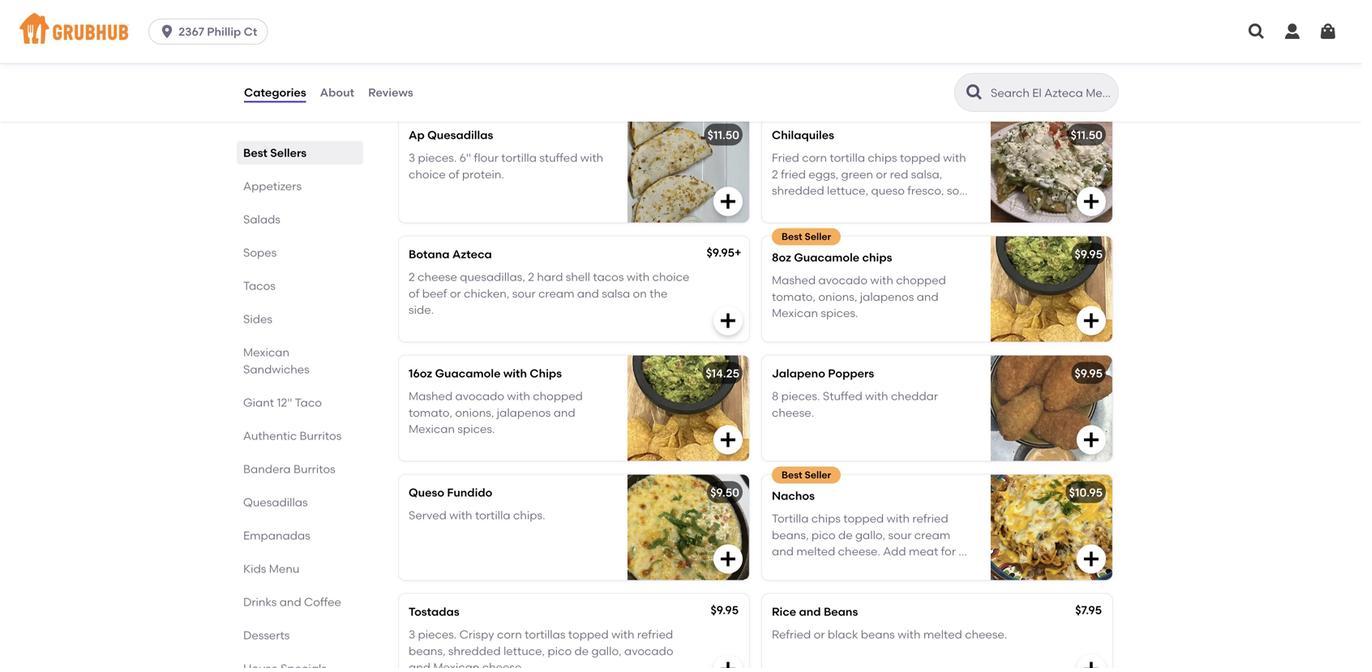 Task type: vqa. For each thing, say whether or not it's contained in the screenshot.
Yogurtland logo
no



Task type: describe. For each thing, give the bounding box(es) containing it.
jalapeno poppers
[[772, 366, 874, 380]]

fried corn tortilla chips topped with 2 fried eggs, green or red salsa, shredded lettuce, queso fresco, sour cream, cilantro and onions. add meat for an additional charge.
[[772, 151, 971, 230]]

de inside 3 pieces. crispy corn tortillas topped with refried beans, shredded lettuce, pico de gallo, avocado and mexican cheese.
[[575, 644, 589, 658]]

refried inside 3 pieces. crispy corn tortillas topped with refried beans, shredded lettuce, pico de gallo, avocado and mexican cheese.
[[637, 628, 673, 641]]

eggs,
[[809, 167, 839, 181]]

add inside tortilla chips topped with refried beans, pico de gallo, sour cream and melted cheese. add meat for an additional charge.
[[883, 545, 906, 558]]

beef
[[422, 287, 447, 300]]

tacos tab
[[243, 277, 357, 294]]

mexican inside 3 pieces. crispy corn tortillas topped with refried beans, shredded lettuce, pico de gallo, avocado and mexican cheese.
[[433, 661, 480, 668]]

kids menu
[[243, 562, 300, 576]]

stuffed
[[823, 389, 863, 403]]

burritos for bandera burritos
[[294, 462, 336, 476]]

sour inside tortilla chips topped with refried beans, pico de gallo, sour cream and melted cheese. add meat for an additional charge.
[[888, 528, 912, 542]]

chopped for 16oz guacamole with chips
[[533, 389, 583, 403]]

burritos for authentic burritos
[[300, 429, 342, 443]]

served
[[409, 508, 447, 522]]

served with tortilla chips.
[[409, 508, 545, 522]]

crispy
[[460, 628, 494, 641]]

chips.
[[513, 508, 545, 522]]

+
[[735, 246, 742, 259]]

or inside 2 cheese quesadillas, 2 hard shell tacos with choice of beef or chicken, sour cream and salsa on the side.
[[450, 287, 461, 300]]

tortilla for served with tortilla chips.
[[475, 508, 511, 522]]

2 vertical spatial or
[[814, 628, 825, 641]]

cheese. inside tortilla chips topped with refried beans, pico de gallo, sour cream and melted cheese. add meat for an additional charge.
[[838, 545, 881, 558]]

with inside 3 pieces. crispy corn tortillas topped with refried beans, shredded lettuce, pico de gallo, avocado and mexican cheese.
[[612, 628, 635, 641]]

nachos
[[772, 489, 815, 503]]

coffee
[[304, 595, 341, 609]]

3 pieces. crispy corn tortillas topped with refried beans, shredded lettuce, pico de gallo, avocado and mexican cheese.
[[409, 628, 674, 668]]

svg image inside 2367 phillip ct button
[[159, 24, 175, 40]]

gallo, inside 3 pieces. crispy corn tortillas topped with refried beans, shredded lettuce, pico de gallo, avocado and mexican cheese.
[[592, 644, 622, 658]]

and inside 'tab'
[[280, 595, 301, 609]]

sides
[[243, 312, 272, 326]]

categories
[[244, 85, 306, 99]]

ap quesadillas image
[[628, 117, 749, 222]]

rice
[[772, 605, 796, 619]]

sellers
[[270, 146, 307, 160]]

charge. inside tortilla chips topped with refried beans, pico de gallo, sour cream and melted cheese. add meat for an additional charge.
[[831, 561, 873, 575]]

2367
[[178, 25, 204, 39]]

2367 phillip ct button
[[148, 19, 274, 45]]

pico inside 3 pieces. crispy corn tortillas topped with refried beans, shredded lettuce, pico de gallo, avocado and mexican cheese.
[[548, 644, 572, 658]]

mexican sandwiches
[[243, 345, 310, 376]]

jalapeno
[[772, 366, 825, 380]]

tortilla
[[772, 512, 809, 526]]

menu
[[269, 562, 300, 576]]

tortilla chips topped with refried beans, pico de gallo, sour cream and melted cheese. add meat for an additional charge.
[[772, 512, 973, 575]]

choice inside 3 pieces. 6" flour tortilla stuffed with choice of protein.
[[409, 167, 446, 181]]

desserts
[[243, 628, 290, 642]]

12"
[[277, 396, 292, 410]]

jalapenos for with
[[497, 406, 551, 420]]

shell
[[566, 270, 590, 284]]

and inside tortilla chips topped with refried beans, pico de gallo, sour cream and melted cheese. add meat for an additional charge.
[[772, 545, 794, 558]]

1 horizontal spatial 2
[[528, 270, 534, 284]]

of inside 2 cheese quesadillas, 2 hard shell tacos with choice of beef or chicken, sour cream and salsa on the side.
[[409, 287, 420, 300]]

$11.50 for fried corn tortilla chips topped with 2 fried eggs, green or red salsa, shredded lettuce, queso fresco, sour cream, cilantro and onions. add meat for an additional charge.
[[1071, 128, 1103, 142]]

16oz
[[409, 366, 432, 380]]

chips inside tortilla chips topped with refried beans, pico de gallo, sour cream and melted cheese. add meat for an additional charge.
[[812, 512, 841, 526]]

beans
[[824, 605, 858, 619]]

chopped for 8oz guacamole chips
[[896, 273, 946, 287]]

with inside 8 pieces. stuffed with cheddar cheese.
[[865, 389, 888, 403]]

drinks and coffee tab
[[243, 594, 357, 611]]

corn inside fried corn tortilla chips topped with 2 fried eggs, green or red salsa, shredded lettuce, queso fresco, sour cream, cilantro and onions. add meat for an additional charge.
[[802, 151, 827, 165]]

refried or black beans with melted cheese.
[[772, 628, 1008, 641]]

mashed avocado with chopped tomato, onions, jalapenos and mexican spices. for with
[[409, 389, 583, 436]]

0 vertical spatial appetizers
[[396, 79, 489, 100]]

with inside fried corn tortilla chips topped with 2 fried eggs, green or red salsa, shredded lettuce, queso fresco, sour cream, cilantro and onions. add meat for an additional charge.
[[943, 151, 966, 165]]

black
[[828, 628, 858, 641]]

choice inside 2 cheese quesadillas, 2 hard shell tacos with choice of beef or chicken, sour cream and salsa on the side.
[[652, 270, 690, 284]]

ap quesadillas
[[409, 128, 493, 142]]

16oz guacamole with chips
[[409, 366, 562, 380]]

authentic
[[243, 429, 297, 443]]

authentic burritos tab
[[243, 427, 357, 444]]

salsa
[[602, 287, 630, 300]]

8oz guacamole chips image
[[991, 236, 1113, 342]]

2367 phillip ct
[[178, 25, 257, 39]]

8 pieces. stuffed with cheddar cheese.
[[772, 389, 938, 420]]

reviews button
[[367, 63, 414, 122]]

chips
[[530, 366, 562, 380]]

giant 12" taco tab
[[243, 394, 357, 411]]

rice and beans
[[772, 605, 858, 619]]

ct
[[244, 25, 257, 39]]

best inside tab
[[243, 146, 268, 160]]

$9.95 +
[[707, 246, 742, 259]]

kids
[[243, 562, 266, 576]]

protein.
[[462, 167, 504, 181]]

fundido
[[447, 486, 493, 499]]

drinks and coffee
[[243, 595, 341, 609]]

mexican inside mexican sandwiches
[[243, 345, 290, 359]]

1 horizontal spatial quesadillas
[[427, 128, 493, 142]]

de inside tortilla chips topped with refried beans, pico de gallo, sour cream and melted cheese. add meat for an additional charge.
[[838, 528, 853, 542]]

1 vertical spatial melted
[[924, 628, 962, 641]]

taco
[[295, 396, 322, 410]]

$10.95
[[1069, 486, 1103, 499]]

queso fundido
[[409, 486, 493, 499]]

an inside tortilla chips topped with refried beans, pico de gallo, sour cream and melted cheese. add meat for an additional charge.
[[959, 545, 973, 558]]

cream,
[[772, 200, 811, 214]]

an inside fried corn tortilla chips topped with 2 fried eggs, green or red salsa, shredded lettuce, queso fresco, sour cream, cilantro and onions. add meat for an additional charge.
[[822, 217, 836, 230]]

1 vertical spatial chips
[[862, 250, 892, 264]]

sour inside 2 cheese quesadillas, 2 hard shell tacos with choice of beef or chicken, sour cream and salsa on the side.
[[512, 287, 536, 300]]

$9.50
[[710, 486, 740, 499]]

chilaquiles image
[[991, 117, 1113, 222]]

queso
[[871, 184, 905, 198]]

nachos image
[[991, 475, 1113, 580]]

best sellers
[[243, 146, 307, 160]]

bandera
[[243, 462, 291, 476]]

chicken,
[[464, 287, 510, 300]]

8oz
[[772, 250, 791, 264]]

beans, inside 3 pieces. crispy corn tortillas topped with refried beans, shredded lettuce, pico de gallo, avocado and mexican cheese.
[[409, 644, 446, 658]]

beans, inside tortilla chips topped with refried beans, pico de gallo, sour cream and melted cheese. add meat for an additional charge.
[[772, 528, 809, 542]]

cheese. inside 8 pieces. stuffed with cheddar cheese.
[[772, 406, 814, 420]]

6"
[[460, 151, 471, 165]]

tacos
[[243, 279, 276, 293]]

tortillas
[[525, 628, 566, 641]]

tacos
[[593, 270, 624, 284]]

side.
[[409, 303, 434, 317]]

cheddar
[[891, 389, 938, 403]]

red
[[890, 167, 909, 181]]

about
[[320, 85, 354, 99]]

on
[[633, 287, 647, 300]]

for inside tortilla chips topped with refried beans, pico de gallo, sour cream and melted cheese. add meat for an additional charge.
[[941, 545, 956, 558]]

cream inside 2 cheese quesadillas, 2 hard shell tacos with choice of beef or chicken, sour cream and salsa on the side.
[[539, 287, 575, 300]]

melted inside tortilla chips topped with refried beans, pico de gallo, sour cream and melted cheese. add meat for an additional charge.
[[797, 545, 836, 558]]

bandera burritos tab
[[243, 461, 357, 478]]

the
[[650, 287, 668, 300]]

for inside fried corn tortilla chips topped with 2 fried eggs, green or red salsa, shredded lettuce, queso fresco, sour cream, cilantro and onions. add meat for an additional charge.
[[804, 217, 819, 230]]

topped inside 3 pieces. crispy corn tortillas topped with refried beans, shredded lettuce, pico de gallo, avocado and mexican cheese.
[[568, 628, 609, 641]]

phillip
[[207, 25, 241, 39]]

best seller for nachos
[[782, 469, 831, 481]]

stuffed
[[540, 151, 578, 165]]

lettuce, inside fried corn tortilla chips topped with 2 fried eggs, green or red salsa, shredded lettuce, queso fresco, sour cream, cilantro and onions. add meat for an additional charge.
[[827, 184, 869, 198]]

cilantro
[[814, 200, 856, 214]]

charge. inside fried corn tortilla chips topped with 2 fried eggs, green or red salsa, shredded lettuce, queso fresco, sour cream, cilantro and onions. add meat for an additional charge.
[[898, 217, 940, 230]]

quesadillas inside tab
[[243, 495, 308, 509]]

chips inside fried corn tortilla chips topped with 2 fried eggs, green or red salsa, shredded lettuce, queso fresco, sour cream, cilantro and onions. add meat for an additional charge.
[[868, 151, 897, 165]]

sour inside fried corn tortilla chips topped with 2 fried eggs, green or red salsa, shredded lettuce, queso fresco, sour cream, cilantro and onions. add meat for an additional charge.
[[947, 184, 971, 198]]

flour
[[474, 151, 499, 165]]

cream inside tortilla chips topped with refried beans, pico de gallo, sour cream and melted cheese. add meat for an additional charge.
[[915, 528, 951, 542]]

empanadas
[[243, 529, 310, 543]]

pico inside tortilla chips topped with refried beans, pico de gallo, sour cream and melted cheese. add meat for an additional charge.
[[812, 528, 836, 542]]

tomato, for 8oz
[[772, 290, 816, 304]]



Task type: locate. For each thing, give the bounding box(es) containing it.
0 vertical spatial gallo,
[[856, 528, 886, 542]]

mashed avocado with chopped tomato, onions, jalapenos and mexican spices. for chips
[[772, 273, 946, 320]]

1 vertical spatial de
[[575, 644, 589, 658]]

Search El Azteca Mexican Restaurant-Mahwah search field
[[989, 85, 1113, 101]]

burritos down the taco
[[300, 429, 342, 443]]

burritos
[[300, 429, 342, 443], [294, 462, 336, 476]]

best for served with tortilla chips.
[[782, 469, 803, 481]]

1 horizontal spatial beans,
[[772, 528, 809, 542]]

add inside fried corn tortilla chips topped with 2 fried eggs, green or red salsa, shredded lettuce, queso fresco, sour cream, cilantro and onions. add meat for an additional charge.
[[925, 200, 948, 214]]

2 seller from the top
[[805, 469, 831, 481]]

pieces. for jalapeno
[[781, 389, 820, 403]]

1 vertical spatial best seller
[[782, 469, 831, 481]]

1 horizontal spatial pico
[[812, 528, 836, 542]]

lettuce, down tortillas
[[504, 644, 545, 658]]

$14.25
[[706, 366, 740, 380]]

poppers
[[828, 366, 874, 380]]

2 vertical spatial sour
[[888, 528, 912, 542]]

tortilla down the fundido
[[475, 508, 511, 522]]

additional inside fried corn tortilla chips topped with 2 fried eggs, green or red salsa, shredded lettuce, queso fresco, sour cream, cilantro and onions. add meat for an additional charge.
[[839, 217, 895, 230]]

of up side.
[[409, 287, 420, 300]]

1 horizontal spatial cream
[[915, 528, 951, 542]]

chips right tortilla in the bottom right of the page
[[812, 512, 841, 526]]

0 horizontal spatial choice
[[409, 167, 446, 181]]

0 horizontal spatial $11.50
[[708, 128, 740, 142]]

tomato, for 16oz
[[409, 406, 452, 420]]

mashed avocado with chopped tomato, onions, jalapenos and mexican spices. down 8oz guacamole chips
[[772, 273, 946, 320]]

best seller
[[782, 231, 831, 242], [782, 469, 831, 481]]

cheese. inside 3 pieces. crispy corn tortillas topped with refried beans, shredded lettuce, pico de gallo, avocado and mexican cheese.
[[482, 661, 525, 668]]

1 vertical spatial meat
[[909, 545, 938, 558]]

spices. for with
[[458, 422, 495, 436]]

lettuce, down green
[[827, 184, 869, 198]]

0 horizontal spatial mashed avocado with chopped tomato, onions, jalapenos and mexican spices.
[[409, 389, 583, 436]]

0 horizontal spatial charge.
[[831, 561, 873, 575]]

2 vertical spatial topped
[[568, 628, 609, 641]]

2 left cheese
[[409, 270, 415, 284]]

refried
[[913, 512, 949, 526], [637, 628, 673, 641]]

16oz guacamole with chips image
[[628, 355, 749, 461]]

0 horizontal spatial 2
[[409, 270, 415, 284]]

1 vertical spatial seller
[[805, 469, 831, 481]]

shredded down fried
[[772, 184, 824, 198]]

1 horizontal spatial chopped
[[896, 273, 946, 287]]

mashed avocado with chopped tomato, onions, jalapenos and mexican spices.
[[772, 273, 946, 320], [409, 389, 583, 436]]

cheese.
[[772, 406, 814, 420], [838, 545, 881, 558], [965, 628, 1008, 641], [482, 661, 525, 668]]

pico down nachos
[[812, 528, 836, 542]]

sides tab
[[243, 311, 357, 328]]

8
[[772, 389, 779, 403]]

1 vertical spatial of
[[409, 287, 420, 300]]

with inside 2 cheese quesadillas, 2 hard shell tacos with choice of beef or chicken, sour cream and salsa on the side.
[[627, 270, 650, 284]]

1 vertical spatial or
[[450, 287, 461, 300]]

corn right crispy
[[497, 628, 522, 641]]

additional up rice and beans
[[772, 561, 828, 575]]

beans
[[861, 628, 895, 641]]

3 for 3 pieces. 6" flour tortilla stuffed with choice of protein.
[[409, 151, 415, 165]]

0 vertical spatial guacamole
[[794, 250, 860, 264]]

giant 12" taco
[[243, 396, 322, 410]]

1 horizontal spatial meat
[[909, 545, 938, 558]]

seller for nachos
[[805, 469, 831, 481]]

chips down onions.
[[862, 250, 892, 264]]

charge. down onions.
[[898, 217, 940, 230]]

main navigation navigation
[[0, 0, 1362, 63]]

tab
[[243, 660, 357, 668]]

mexican down 16oz
[[409, 422, 455, 436]]

best seller for 8oz guacamole chips
[[782, 231, 831, 242]]

1 vertical spatial corn
[[497, 628, 522, 641]]

0 horizontal spatial additional
[[772, 561, 828, 575]]

0 horizontal spatial chopped
[[533, 389, 583, 403]]

$11.50 for 3 pieces. 6" flour tortilla stuffed with choice of protein.
[[708, 128, 740, 142]]

0 vertical spatial cream
[[539, 287, 575, 300]]

onions, for with
[[455, 406, 494, 420]]

salads tab
[[243, 211, 357, 228]]

best seller up the '8oz'
[[782, 231, 831, 242]]

of inside 3 pieces. 6" flour tortilla stuffed with choice of protein.
[[449, 167, 459, 181]]

jalapenos for chips
[[860, 290, 914, 304]]

2 3 from the top
[[409, 628, 415, 641]]

melted right beans
[[924, 628, 962, 641]]

corn up the eggs,
[[802, 151, 827, 165]]

0 vertical spatial corn
[[802, 151, 827, 165]]

3 inside 3 pieces. crispy corn tortillas topped with refried beans, shredded lettuce, pico de gallo, avocado and mexican cheese.
[[409, 628, 415, 641]]

0 vertical spatial de
[[838, 528, 853, 542]]

salads
[[243, 212, 281, 226]]

pieces. inside 3 pieces. 6" flour tortilla stuffed with choice of protein.
[[418, 151, 457, 165]]

tortilla
[[501, 151, 537, 165], [830, 151, 865, 165], [475, 508, 511, 522]]

2 vertical spatial chips
[[812, 512, 841, 526]]

0 vertical spatial lettuce,
[[827, 184, 869, 198]]

8oz guacamole chips
[[772, 250, 892, 264]]

2 vertical spatial avocado
[[624, 644, 674, 658]]

guacamole for 8oz
[[794, 250, 860, 264]]

1 vertical spatial burritos
[[294, 462, 336, 476]]

queso fundido image
[[628, 475, 749, 580]]

0 vertical spatial mashed
[[772, 273, 816, 287]]

1 horizontal spatial appetizers
[[396, 79, 489, 100]]

topped up salsa, at top right
[[900, 151, 941, 165]]

1 vertical spatial refried
[[637, 628, 673, 641]]

avocado
[[819, 273, 868, 287], [455, 389, 504, 403], [624, 644, 674, 658]]

ap
[[409, 128, 425, 142]]

botana azteca
[[409, 247, 492, 261]]

3 for 3 pieces. crispy corn tortillas topped with refried beans, shredded lettuce, pico de gallo, avocado and mexican cheese.
[[409, 628, 415, 641]]

svg image
[[1247, 22, 1267, 41], [159, 24, 175, 40], [718, 192, 738, 211], [1082, 192, 1101, 211], [718, 311, 738, 330], [1082, 311, 1101, 330], [718, 430, 738, 449], [718, 549, 738, 569], [1082, 549, 1101, 569], [718, 660, 738, 668]]

svg image
[[1283, 22, 1302, 41], [1319, 22, 1338, 41], [1082, 430, 1101, 449], [1082, 660, 1101, 668]]

shredded inside 3 pieces. crispy corn tortillas topped with refried beans, shredded lettuce, pico de gallo, avocado and mexican cheese.
[[448, 644, 501, 658]]

onions,
[[818, 290, 858, 304], [455, 406, 494, 420]]

pieces. inside 3 pieces. crispy corn tortillas topped with refried beans, shredded lettuce, pico de gallo, avocado and mexican cheese.
[[418, 628, 457, 641]]

kids menu tab
[[243, 560, 357, 577]]

2 horizontal spatial avocado
[[819, 273, 868, 287]]

of
[[449, 167, 459, 181], [409, 287, 420, 300]]

1 vertical spatial sour
[[512, 287, 536, 300]]

desserts tab
[[243, 627, 357, 644]]

fried
[[772, 151, 799, 165]]

1 vertical spatial lettuce,
[[504, 644, 545, 658]]

0 vertical spatial chips
[[868, 151, 897, 165]]

0 horizontal spatial sour
[[512, 287, 536, 300]]

mexican
[[772, 306, 818, 320], [243, 345, 290, 359], [409, 422, 455, 436], [433, 661, 480, 668]]

quesadillas,
[[460, 270, 525, 284]]

topped inside tortilla chips topped with refried beans, pico de gallo, sour cream and melted cheese. add meat for an additional charge.
[[844, 512, 884, 526]]

3 down the ap
[[409, 151, 415, 165]]

beans, down tostadas
[[409, 644, 446, 658]]

lettuce,
[[827, 184, 869, 198], [504, 644, 545, 658]]

2 left hard
[[528, 270, 534, 284]]

burritos down authentic burritos tab
[[294, 462, 336, 476]]

botana
[[409, 247, 450, 261]]

de
[[838, 528, 853, 542], [575, 644, 589, 658]]

topped right tortillas
[[568, 628, 609, 641]]

chilaquiles
[[772, 128, 834, 142]]

guacamole right 16oz
[[435, 366, 501, 380]]

guacamole right the '8oz'
[[794, 250, 860, 264]]

tortilla inside 3 pieces. 6" flour tortilla stuffed with choice of protein.
[[501, 151, 537, 165]]

2 horizontal spatial or
[[876, 167, 887, 181]]

corn
[[802, 151, 827, 165], [497, 628, 522, 641]]

onions, down 8oz guacamole chips
[[818, 290, 858, 304]]

3 inside 3 pieces. 6" flour tortilla stuffed with choice of protein.
[[409, 151, 415, 165]]

0 vertical spatial add
[[925, 200, 948, 214]]

1 horizontal spatial or
[[814, 628, 825, 641]]

meat inside fried corn tortilla chips topped with 2 fried eggs, green or red salsa, shredded lettuce, queso fresco, sour cream, cilantro and onions. add meat for an additional charge.
[[772, 217, 801, 230]]

0 vertical spatial 3
[[409, 151, 415, 165]]

meat inside tortilla chips topped with refried beans, pico de gallo, sour cream and melted cheese. add meat for an additional charge.
[[909, 545, 938, 558]]

salsa,
[[911, 167, 943, 181]]

1 vertical spatial choice
[[652, 270, 690, 284]]

charge.
[[898, 217, 940, 230], [831, 561, 873, 575]]

empanadas tab
[[243, 527, 357, 544]]

or inside fried corn tortilla chips topped with 2 fried eggs, green or red salsa, shredded lettuce, queso fresco, sour cream, cilantro and onions. add meat for an additional charge.
[[876, 167, 887, 181]]

1 horizontal spatial an
[[959, 545, 973, 558]]

and inside 3 pieces. crispy corn tortillas topped with refried beans, shredded lettuce, pico de gallo, avocado and mexican cheese.
[[409, 661, 431, 668]]

mexican up sandwiches
[[243, 345, 290, 359]]

mashed
[[772, 273, 816, 287], [409, 389, 453, 403]]

1 horizontal spatial refried
[[913, 512, 949, 526]]

and inside fried corn tortilla chips topped with 2 fried eggs, green or red salsa, shredded lettuce, queso fresco, sour cream, cilantro and onions. add meat for an additional charge.
[[859, 200, 880, 214]]

jalapenos down 8oz guacamole chips
[[860, 290, 914, 304]]

cheese
[[418, 270, 457, 284]]

0 horizontal spatial shredded
[[448, 644, 501, 658]]

0 horizontal spatial gallo,
[[592, 644, 622, 658]]

3 pieces. 6" flour tortilla stuffed with choice of protein.
[[409, 151, 604, 181]]

pieces. inside 8 pieces. stuffed with cheddar cheese.
[[781, 389, 820, 403]]

topped
[[900, 151, 941, 165], [844, 512, 884, 526], [568, 628, 609, 641]]

shredded inside fried corn tortilla chips topped with 2 fried eggs, green or red salsa, shredded lettuce, queso fresco, sour cream, cilantro and onions. add meat for an additional charge.
[[772, 184, 824, 198]]

mexican down the '8oz'
[[772, 306, 818, 320]]

chips up red
[[868, 151, 897, 165]]

0 vertical spatial best seller
[[782, 231, 831, 242]]

authentic burritos
[[243, 429, 342, 443]]

chopped down onions.
[[896, 273, 946, 287]]

quesadillas
[[427, 128, 493, 142], [243, 495, 308, 509]]

0 horizontal spatial jalapenos
[[497, 406, 551, 420]]

with inside 3 pieces. 6" flour tortilla stuffed with choice of protein.
[[580, 151, 604, 165]]

gallo, inside tortilla chips topped with refried beans, pico de gallo, sour cream and melted cheese. add meat for an additional charge.
[[856, 528, 886, 542]]

queso
[[409, 486, 444, 499]]

pieces. down 'jalapeno'
[[781, 389, 820, 403]]

spices. down the 16oz guacamole with chips
[[458, 422, 495, 436]]

0 vertical spatial seller
[[805, 231, 831, 242]]

0 horizontal spatial refried
[[637, 628, 673, 641]]

mexican sandwiches tab
[[243, 344, 357, 378]]

choice down the ap
[[409, 167, 446, 181]]

with inside tortilla chips topped with refried beans, pico de gallo, sour cream and melted cheese. add meat for an additional charge.
[[887, 512, 910, 526]]

0 horizontal spatial an
[[822, 217, 836, 230]]

or down rice and beans
[[814, 628, 825, 641]]

0 horizontal spatial cream
[[539, 287, 575, 300]]

mashed down the '8oz'
[[772, 273, 816, 287]]

onions, for chips
[[818, 290, 858, 304]]

spices. for chips
[[821, 306, 858, 320]]

best up the '8oz'
[[782, 231, 803, 242]]

1 horizontal spatial choice
[[652, 270, 690, 284]]

1 horizontal spatial mashed
[[772, 273, 816, 287]]

corn inside 3 pieces. crispy corn tortillas topped with refried beans, shredded lettuce, pico de gallo, avocado and mexican cheese.
[[497, 628, 522, 641]]

mexican down crispy
[[433, 661, 480, 668]]

of left protein.
[[449, 167, 459, 181]]

1 vertical spatial 3
[[409, 628, 415, 641]]

seller for 8oz guacamole chips
[[805, 231, 831, 242]]

$11.50 down search el azteca mexican restaurant-mahwah search box
[[1071, 128, 1103, 142]]

guacamole
[[794, 250, 860, 264], [435, 366, 501, 380]]

mashed for 16oz
[[409, 389, 453, 403]]

jalapenos down the chips
[[497, 406, 551, 420]]

1 vertical spatial topped
[[844, 512, 884, 526]]

charge. up beans
[[831, 561, 873, 575]]

tortilla right 'flour'
[[501, 151, 537, 165]]

about button
[[319, 63, 355, 122]]

tortilla inside fried corn tortilla chips topped with 2 fried eggs, green or red salsa, shredded lettuce, queso fresco, sour cream, cilantro and onions. add meat for an additional charge.
[[830, 151, 865, 165]]

tortilla up green
[[830, 151, 865, 165]]

refried
[[772, 628, 811, 641]]

mashed for 8oz
[[772, 273, 816, 287]]

pieces. down ap quesadillas
[[418, 151, 457, 165]]

quesadillas up empanadas
[[243, 495, 308, 509]]

tomato, down 16oz
[[409, 406, 452, 420]]

lettuce, inside 3 pieces. crispy corn tortillas topped with refried beans, shredded lettuce, pico de gallo, avocado and mexican cheese.
[[504, 644, 545, 658]]

0 vertical spatial chopped
[[896, 273, 946, 287]]

0 horizontal spatial meat
[[772, 217, 801, 230]]

1 vertical spatial tomato,
[[409, 406, 452, 420]]

avocado for with
[[455, 389, 504, 403]]

3 down tostadas
[[409, 628, 415, 641]]

topped right tortilla in the bottom right of the page
[[844, 512, 884, 526]]

0 vertical spatial charge.
[[898, 217, 940, 230]]

2 best seller from the top
[[782, 469, 831, 481]]

tomato, down the '8oz'
[[772, 290, 816, 304]]

topped inside fried corn tortilla chips topped with 2 fried eggs, green or red salsa, shredded lettuce, queso fresco, sour cream, cilantro and onions. add meat for an additional charge.
[[900, 151, 941, 165]]

onions.
[[883, 200, 922, 214]]

1 seller from the top
[[805, 231, 831, 242]]

1 horizontal spatial jalapenos
[[860, 290, 914, 304]]

0 horizontal spatial quesadillas
[[243, 495, 308, 509]]

additional down the cilantro
[[839, 217, 895, 230]]

best sellers tab
[[243, 144, 357, 161]]

quesadillas up 6"
[[427, 128, 493, 142]]

1 horizontal spatial guacamole
[[794, 250, 860, 264]]

1 vertical spatial guacamole
[[435, 366, 501, 380]]

appetizers inside tab
[[243, 179, 302, 193]]

best for 2 cheese quesadillas, 2 hard shell tacos with choice of beef or chicken, sour cream and salsa on the side.
[[782, 231, 803, 242]]

sopes tab
[[243, 244, 357, 261]]

additional inside tortilla chips topped with refried beans, pico de gallo, sour cream and melted cheese. add meat for an additional charge.
[[772, 561, 828, 575]]

1 horizontal spatial shredded
[[772, 184, 824, 198]]

0 vertical spatial of
[[449, 167, 459, 181]]

jalapeno poppers image
[[991, 355, 1113, 461]]

guacamole for 16oz
[[435, 366, 501, 380]]

0 vertical spatial or
[[876, 167, 887, 181]]

bandera burritos
[[243, 462, 336, 476]]

$7.95
[[1076, 603, 1102, 617]]

best up nachos
[[782, 469, 803, 481]]

or right beef
[[450, 287, 461, 300]]

reviews
[[368, 85, 413, 99]]

appetizers down best sellers
[[243, 179, 302, 193]]

$11.50 left chilaquiles
[[708, 128, 740, 142]]

pieces.
[[418, 151, 457, 165], [781, 389, 820, 403], [418, 628, 457, 641]]

2 horizontal spatial sour
[[947, 184, 971, 198]]

best seller up nachos
[[782, 469, 831, 481]]

spices. down 8oz guacamole chips
[[821, 306, 858, 320]]

green
[[841, 167, 873, 181]]

$9.95
[[707, 246, 735, 259], [1075, 247, 1103, 261], [1075, 366, 1103, 380], [711, 603, 739, 617]]

pico down tortillas
[[548, 644, 572, 658]]

1 horizontal spatial avocado
[[624, 644, 674, 658]]

0 horizontal spatial spices.
[[458, 422, 495, 436]]

0 vertical spatial refried
[[913, 512, 949, 526]]

avocado inside 3 pieces. crispy corn tortillas topped with refried beans, shredded lettuce, pico de gallo, avocado and mexican cheese.
[[624, 644, 674, 658]]

tortilla for fried corn tortilla chips topped with 2 fried eggs, green or red salsa, shredded lettuce, queso fresco, sour cream, cilantro and onions. add meat for an additional charge.
[[830, 151, 865, 165]]

pieces. for ap
[[418, 151, 457, 165]]

mashed avocado with chopped tomato, onions, jalapenos and mexican spices. down the 16oz guacamole with chips
[[409, 389, 583, 436]]

best
[[243, 146, 268, 160], [782, 231, 803, 242], [782, 469, 803, 481]]

1 vertical spatial pieces.
[[781, 389, 820, 403]]

search icon image
[[965, 83, 984, 102]]

refried inside tortilla chips topped with refried beans, pico de gallo, sour cream and melted cheese. add meat for an additional charge.
[[913, 512, 949, 526]]

choice up the
[[652, 270, 690, 284]]

1 vertical spatial best
[[782, 231, 803, 242]]

1 3 from the top
[[409, 151, 415, 165]]

2 cheese quesadillas, 2 hard shell tacos with choice of beef or chicken, sour cream and salsa on the side.
[[409, 270, 690, 317]]

2 inside fried corn tortilla chips topped with 2 fried eggs, green or red salsa, shredded lettuce, queso fresco, sour cream, cilantro and onions. add meat for an additional charge.
[[772, 167, 778, 181]]

giant
[[243, 396, 274, 410]]

or left red
[[876, 167, 887, 181]]

1 horizontal spatial melted
[[924, 628, 962, 641]]

$11.50
[[708, 128, 740, 142], [1071, 128, 1103, 142]]

0 vertical spatial for
[[804, 217, 819, 230]]

fried
[[781, 167, 806, 181]]

1 vertical spatial mashed avocado with chopped tomato, onions, jalapenos and mexican spices.
[[409, 389, 583, 436]]

meat
[[772, 217, 801, 230], [909, 545, 938, 558]]

chopped down the chips
[[533, 389, 583, 403]]

0 horizontal spatial onions,
[[455, 406, 494, 420]]

seller up 8oz guacamole chips
[[805, 231, 831, 242]]

0 vertical spatial sour
[[947, 184, 971, 198]]

appetizers up ap quesadillas
[[396, 79, 489, 100]]

0 vertical spatial beans,
[[772, 528, 809, 542]]

azteca
[[452, 247, 492, 261]]

1 horizontal spatial sour
[[888, 528, 912, 542]]

cream
[[539, 287, 575, 300], [915, 528, 951, 542]]

beans, down tortilla in the bottom right of the page
[[772, 528, 809, 542]]

1 $11.50 from the left
[[708, 128, 740, 142]]

tostadas
[[409, 605, 460, 619]]

1 horizontal spatial of
[[449, 167, 459, 181]]

drinks
[[243, 595, 277, 609]]

2 $11.50 from the left
[[1071, 128, 1103, 142]]

0 vertical spatial jalapenos
[[860, 290, 914, 304]]

1 horizontal spatial add
[[925, 200, 948, 214]]

1 horizontal spatial additional
[[839, 217, 895, 230]]

1 vertical spatial avocado
[[455, 389, 504, 403]]

0 vertical spatial additional
[[839, 217, 895, 230]]

melted down tortilla in the bottom right of the page
[[797, 545, 836, 558]]

0 vertical spatial topped
[[900, 151, 941, 165]]

avocado for chips
[[819, 273, 868, 287]]

0 vertical spatial tomato,
[[772, 290, 816, 304]]

0 vertical spatial avocado
[[819, 273, 868, 287]]

and inside 2 cheese quesadillas, 2 hard shell tacos with choice of beef or chicken, sour cream and salsa on the side.
[[577, 287, 599, 300]]

1 horizontal spatial onions,
[[818, 290, 858, 304]]

onions, down the 16oz guacamole with chips
[[455, 406, 494, 420]]

1 horizontal spatial spices.
[[821, 306, 858, 320]]

shredded down crispy
[[448, 644, 501, 658]]

quesadillas tab
[[243, 494, 357, 511]]

2 left fried
[[772, 167, 778, 181]]

hard
[[537, 270, 563, 284]]

pieces. down tostadas
[[418, 628, 457, 641]]

best left sellers
[[243, 146, 268, 160]]

seller up nachos
[[805, 469, 831, 481]]

1 best seller from the top
[[782, 231, 831, 242]]

mashed down 16oz
[[409, 389, 453, 403]]

1 horizontal spatial tomato,
[[772, 290, 816, 304]]

1 horizontal spatial charge.
[[898, 217, 940, 230]]

categories button
[[243, 63, 307, 122]]

appetizers tab
[[243, 178, 357, 195]]

0 vertical spatial melted
[[797, 545, 836, 558]]



